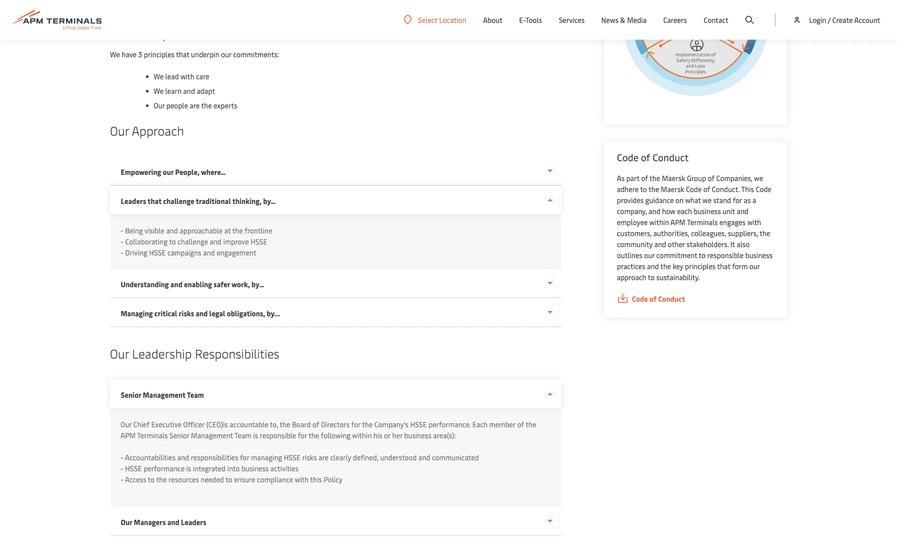 Task type: describe. For each thing, give the bounding box(es) containing it.
we lead with care
[[154, 71, 211, 81]]

following
[[321, 431, 351, 441]]

accountabilities
[[125, 453, 176, 463]]

is inside our chief executive officer (ceo)is accountable to, the board of directors for the company's hsse performance. each member of the apm terminals senior management team is responsible for the following within his or her business area(s):
[[253, 431, 258, 441]]

clearly
[[331, 453, 351, 463]]

hsse image
[[617, 0, 774, 102]]

with inside - accountabilities and responsibilities for managing hsse risks are clearly defined, understood and communicated - hsse performance is integrated into business activities - access to the resources needed to ensure compliance with this policy
[[295, 475, 309, 485]]

collaborating to challenge and improve hsse -
[[121, 237, 267, 258]]

and right the practices
[[648, 262, 659, 271]]

member
[[490, 420, 516, 430]]

media
[[628, 15, 647, 25]]

select location
[[418, 15, 467, 24]]

code down approach
[[632, 294, 648, 304]]

approach
[[617, 273, 647, 282]]

community
[[617, 240, 653, 249]]

business inside - accountabilities and responsibilities for managing hsse risks are clearly defined, understood and communicated - hsse performance is integrated into business activities - access to the resources needed to ensure compliance with this policy
[[242, 464, 269, 474]]

key
[[673, 262, 684, 271]]

services button
[[559, 0, 585, 40]]

part
[[627, 173, 640, 183]]

e-
[[520, 15, 526, 25]]

hsse inside collaborating to challenge and improve hsse -
[[251, 237, 267, 247]]

our for our people are the experts
[[154, 101, 165, 110]]

understanding and enabling safer work, by… button
[[110, 270, 562, 299]]

it
[[731, 240, 736, 249]]

collaborating
[[125, 237, 168, 247]]

and inside dropdown button
[[170, 280, 182, 289]]

leaders that challenge traditional thinking, by…
[[121, 196, 276, 206]]

hsse up access
[[125, 464, 142, 474]]

responsible inside as part of the maersk group of companies, we adhere to the maersk code of conduct. this code provides guidance on what we stand for as a company, and how each business unit and employee within apm terminals engages with customers, authorities, colleagues, suppliers, the community and other stakeholders.  it also outlines our commitment to responsible business practices and the key principles that form our approach to sustainability.
[[708, 251, 744, 260]]

senior management team element
[[110, 409, 562, 508]]

management inside dropdown button
[[143, 390, 185, 400]]

for inside - accountabilities and responsibilities for managing hsse risks are clearly defined, understood and communicated - hsse performance is integrated into business activities - access to the resources needed to ensure compliance with this policy
[[240, 453, 249, 463]]

our down community
[[645, 251, 655, 260]]

select location button
[[404, 15, 467, 24]]

obligations,
[[227, 309, 265, 319]]

people,
[[175, 167, 199, 177]]

group
[[688, 173, 707, 183]]

we for we have 3 principles that underpin our commitments:
[[110, 49, 120, 59]]

to right approach
[[648, 273, 655, 282]]

e-tools button
[[520, 0, 542, 40]]

challenge for and
[[178, 237, 208, 247]]

account
[[855, 15, 881, 25]]

as part of the maersk group of companies, we adhere to the maersk code of conduct. this code provides guidance on what we stand for as a company, and how each business unit and employee within apm terminals engages with customers, authorities, colleagues, suppliers, the community and other stakeholders.  it also outlines our commitment to responsible business practices and the key principles that form our approach to sustainability.
[[617, 173, 773, 282]]

about
[[483, 15, 503, 25]]

hsse inside our chief executive officer (ceo)is accountable to, the board of directors for the company's hsse performance. each member of the apm terminals senior management team is responsible for the following within his or her business area(s):
[[411, 420, 427, 430]]

our right underpin
[[221, 49, 232, 59]]

managing critical risks and legal obligations, by...
[[121, 309, 280, 319]]

adapt
[[197, 86, 215, 96]]

1 vertical spatial code of conduct
[[632, 294, 686, 304]]

by… for leaders that challenge traditional thinking, by…
[[263, 196, 276, 206]]

and inside collaborating to challenge and improve hsse -
[[210, 237, 222, 247]]

other
[[668, 240, 685, 249]]

needed
[[201, 475, 224, 485]]

also
[[737, 240, 750, 249]]

this
[[310, 475, 322, 485]]

as
[[617, 173, 625, 183]]

his
[[374, 431, 383, 441]]

driving hsse campaigns and engagement
[[125, 248, 258, 258]]

companies,
[[717, 173, 753, 183]]

the inside - being visible and approachable at the frontline -
[[232, 226, 243, 236]]

outlines
[[617, 251, 643, 260]]

her
[[393, 431, 403, 441]]

understood
[[380, 453, 417, 463]]

senior inside dropdown button
[[121, 390, 141, 400]]

and down guidance
[[649, 206, 661, 216]]

managing critical risks and legal obligations, by... button
[[110, 299, 562, 328]]

risks inside - accountabilities and responsibilities for managing hsse risks are clearly defined, understood and communicated - hsse performance is integrated into business activities - access to the resources needed to ensure compliance with this policy
[[302, 453, 317, 463]]

frontline
[[245, 226, 272, 236]]

traditional
[[196, 196, 231, 206]]

our right form
[[750, 262, 761, 271]]

business down also
[[746, 251, 773, 260]]

and inside - being visible and approachable at the frontline -
[[166, 226, 178, 236]]

location
[[439, 15, 467, 24]]

engages
[[720, 217, 746, 227]]

to right access
[[148, 475, 155, 485]]

we learn and adapt
[[154, 86, 215, 96]]

area(s):
[[433, 431, 456, 441]]

/
[[828, 15, 831, 25]]

and right learn
[[183, 86, 195, 96]]

0 vertical spatial principles
[[144, 49, 175, 59]]

care
[[196, 71, 210, 81]]

the down board
[[309, 431, 319, 441]]

conduct inside code of conduct link
[[659, 294, 686, 304]]

legal
[[209, 309, 225, 319]]

our for our chief executive officer (ceo)is accountable to, the board of directors for the company's hsse performance. each member of the apm terminals senior management team is responsible for the following within his or her business area(s):
[[121, 420, 132, 430]]

critical
[[154, 309, 177, 319]]

managing
[[121, 309, 153, 319]]

0 vertical spatial we
[[755, 173, 764, 183]]

our managers and leaders element
[[110, 214, 562, 270]]

policy
[[324, 475, 343, 485]]

contact button
[[704, 0, 729, 40]]

leaders inside dropdown button
[[181, 518, 206, 528]]

are inside - accountabilities and responsibilities for managing hsse risks are clearly defined, understood and communicated - hsse performance is integrated into business activities - access to the resources needed to ensure compliance with this policy
[[319, 453, 329, 463]]

to,
[[270, 420, 278, 430]]

our people are the experts
[[154, 101, 239, 110]]

driving
[[125, 248, 147, 258]]

visible
[[145, 226, 165, 236]]

to down into
[[226, 475, 232, 485]]

chief
[[133, 420, 150, 430]]

our approach
[[110, 122, 184, 139]]

within inside our chief executive officer (ceo)is accountable to, the board of directors for the company's hsse performance. each member of the apm terminals senior management team is responsible for the following within his or her business area(s):
[[352, 431, 372, 441]]

0 vertical spatial are
[[190, 101, 200, 110]]

lead
[[165, 71, 179, 81]]

tools
[[526, 15, 542, 25]]

on
[[676, 195, 684, 205]]

the left company's
[[362, 420, 373, 430]]

stakeholders.
[[687, 240, 729, 249]]

employee
[[617, 217, 648, 227]]

empowering our people, where…
[[121, 167, 226, 177]]

for down board
[[298, 431, 307, 441]]

0 vertical spatial maersk
[[662, 173, 686, 183]]

3
[[138, 49, 142, 59]]

commitments:
[[233, 49, 279, 59]]

6 - from the top
[[121, 475, 124, 485]]

4 - from the top
[[121, 453, 124, 463]]

and down - being visible and approachable at the frontline -
[[203, 248, 215, 258]]

- inside collaborating to challenge and improve hsse -
[[121, 248, 124, 258]]

responsibilities
[[191, 453, 238, 463]]

compliance
[[257, 475, 293, 485]]

safer
[[214, 280, 230, 289]]

- accountabilities and responsibilities for managing hsse risks are clearly defined, understood and communicated - hsse performance is integrated into business activities - access to the resources needed to ensure compliance with this policy
[[121, 453, 479, 485]]

principles inside as part of the maersk group of companies, we adhere to the maersk code of conduct. this code provides guidance on what we stand for as a company, and how each business unit and employee within apm terminals engages with customers, authorities, colleagues, suppliers, the community and other stakeholders.  it also outlines our commitment to responsible business practices and the key principles that form our approach to sustainability.
[[686, 262, 716, 271]]

accountable
[[230, 420, 269, 430]]

communicated
[[432, 453, 479, 463]]

for inside as part of the maersk group of companies, we adhere to the maersk code of conduct. this code provides guidance on what we stand for as a company, and how each business unit and employee within apm terminals engages with customers, authorities, colleagues, suppliers, the community and other stakeholders.  it also outlines our commitment to responsible business practices and the key principles that form our approach to sustainability.
[[733, 195, 743, 205]]

activities
[[271, 464, 299, 474]]

practices
[[617, 262, 646, 271]]

0 vertical spatial conduct
[[653, 151, 689, 164]]

our chief executive officer (ceo)is accountable to, the board of directors for the company's hsse performance. each member of the apm terminals senior management team is responsible for the following within his or her business area(s):
[[121, 420, 537, 441]]

that inside as part of the maersk group of companies, we adhere to the maersk code of conduct. this code provides guidance on what we stand for as a company, and how each business unit and employee within apm terminals engages with customers, authorities, colleagues, suppliers, the community and other stakeholders.  it also outlines our commitment to responsible business practices and the key principles that form our approach to sustainability.
[[718, 262, 731, 271]]

to inside collaborating to challenge and improve hsse -
[[169, 237, 176, 247]]

leaders inside 'dropdown button'
[[121, 196, 146, 206]]

terminals inside as part of the maersk group of companies, we adhere to the maersk code of conduct. this code provides guidance on what we stand for as a company, and how each business unit and employee within apm terminals engages with customers, authorities, colleagues, suppliers, the community and other stakeholders.  it also outlines our commitment to responsible business practices and the key principles that form our approach to sustainability.
[[688, 217, 718, 227]]

our managers and leaders
[[121, 518, 206, 528]]

code up a
[[756, 184, 772, 194]]

the right part
[[650, 173, 661, 183]]



Task type: vqa. For each thing, say whether or not it's contained in the screenshot.
Shape 'link'
no



Task type: locate. For each thing, give the bounding box(es) containing it.
senior up chief in the left bottom of the page
[[121, 390, 141, 400]]

to up the campaigns
[[169, 237, 176, 247]]

1 horizontal spatial senior
[[170, 431, 189, 441]]

senior inside our chief executive officer (ceo)is accountable to, the board of directors for the company's hsse performance. each member of the apm terminals senior management team is responsible for the following within his or her business area(s):
[[170, 431, 189, 441]]

what
[[686, 195, 701, 205]]

0 horizontal spatial risks
[[179, 309, 194, 319]]

careers
[[664, 15, 688, 25]]

with
[[181, 71, 194, 81], [748, 217, 762, 227], [295, 475, 309, 485]]

our inside dropdown button
[[163, 167, 174, 177]]

0 vertical spatial is
[[253, 431, 258, 441]]

0 vertical spatial leaders
[[121, 196, 146, 206]]

that up the visible
[[147, 196, 161, 206]]

we
[[755, 173, 764, 183], [703, 195, 712, 205]]

we left the lead
[[154, 71, 164, 81]]

1 vertical spatial team
[[235, 431, 252, 441]]

suppliers,
[[728, 229, 759, 238]]

being
[[125, 226, 143, 236]]

where…
[[201, 167, 226, 177]]

1 vertical spatial are
[[319, 453, 329, 463]]

team inside dropdown button
[[187, 390, 204, 400]]

code of conduct link
[[617, 294, 774, 305]]

principles right key
[[686, 262, 716, 271]]

integrated
[[193, 464, 226, 474]]

the left key
[[661, 262, 672, 271]]

approachable
[[180, 226, 223, 236]]

within left his
[[352, 431, 372, 441]]

leaders that challenge traditional thinking, by… button
[[110, 186, 562, 214]]

0 horizontal spatial with
[[181, 71, 194, 81]]

1 vertical spatial principles
[[686, 262, 716, 271]]

risks up this
[[302, 453, 317, 463]]

our left people
[[154, 101, 165, 110]]

within inside as part of the maersk group of companies, we adhere to the maersk code of conduct. this code provides guidance on what we stand for as a company, and how each business unit and employee within apm terminals engages with customers, authorities, colleagues, suppliers, the community and other stakeholders.  it also outlines our commitment to responsible business practices and the key principles that form our approach to sustainability.
[[650, 217, 670, 227]]

responsible inside our chief executive officer (ceo)is accountable to, the board of directors for the company's hsse performance. each member of the apm terminals senior management team is responsible for the following within his or her business area(s):
[[260, 431, 296, 441]]

0 vertical spatial that
[[176, 49, 189, 59]]

services
[[559, 15, 585, 25]]

e-tools
[[520, 15, 542, 25]]

our inside our managers and leaders dropdown button
[[121, 518, 132, 528]]

our left chief in the left bottom of the page
[[121, 420, 132, 430]]

0 horizontal spatial apm
[[121, 431, 136, 441]]

risks inside managing critical risks and legal obligations, by... "dropdown button"
[[179, 309, 194, 319]]

management inside our chief executive officer (ceo)is accountable to, the board of directors for the company's hsse performance. each member of the apm terminals senior management team is responsible for the following within his or her business area(s):
[[191, 431, 233, 441]]

1 vertical spatial is
[[186, 464, 191, 474]]

- left performance
[[121, 464, 124, 474]]

1 vertical spatial with
[[748, 217, 762, 227]]

hsse right company's
[[411, 420, 427, 430]]

for
[[733, 195, 743, 205], [352, 420, 361, 430], [298, 431, 307, 441], [240, 453, 249, 463]]

engagement
[[217, 248, 256, 258]]

with left this
[[295, 475, 309, 485]]

work,
[[231, 280, 250, 289]]

1 vertical spatial maersk
[[661, 184, 685, 194]]

the right to,
[[280, 420, 290, 430]]

login / create account
[[810, 15, 881, 25]]

2 vertical spatial with
[[295, 475, 309, 485]]

authorities,
[[654, 229, 690, 238]]

management up executive
[[143, 390, 185, 400]]

and
[[183, 86, 195, 96], [649, 206, 661, 216], [737, 206, 749, 216], [166, 226, 178, 236], [210, 237, 222, 247], [655, 240, 667, 249], [203, 248, 215, 258], [648, 262, 659, 271], [170, 280, 182, 289], [196, 309, 208, 319], [177, 453, 189, 463], [419, 453, 431, 463], [167, 518, 179, 528]]

contact
[[704, 15, 729, 25]]

the right at at the top left of the page
[[232, 226, 243, 236]]

terminals up colleagues,
[[688, 217, 718, 227]]

-
[[121, 226, 124, 236], [121, 237, 124, 247], [121, 248, 124, 258], [121, 453, 124, 463], [121, 464, 124, 474], [121, 475, 124, 485]]

hsse down collaborating
[[149, 248, 166, 258]]

team
[[187, 390, 204, 400], [235, 431, 252, 441]]

1 vertical spatial terminals
[[137, 431, 168, 441]]

challenge up the driving hsse campaigns and engagement
[[178, 237, 208, 247]]

for right directors
[[352, 420, 361, 430]]

management down (ceo)is
[[191, 431, 233, 441]]

our for our managers and leaders
[[121, 518, 132, 528]]

1 vertical spatial that
[[147, 196, 161, 206]]

is down accountable
[[253, 431, 258, 441]]

leaders
[[121, 196, 146, 206], [181, 518, 206, 528]]

news & media
[[602, 15, 647, 25]]

1 vertical spatial risks
[[302, 453, 317, 463]]

1 vertical spatial responsible
[[260, 431, 296, 441]]

0 vertical spatial challenge
[[163, 196, 194, 206]]

performance
[[144, 464, 185, 474]]

with inside as part of the maersk group of companies, we adhere to the maersk code of conduct. this code provides guidance on what we stand for as a company, and how each business unit and employee within apm terminals engages with customers, authorities, colleagues, suppliers, the community and other stakeholders.  it also outlines our commitment to responsible business practices and the key principles that form our approach to sustainability.
[[748, 217, 762, 227]]

our left approach
[[110, 122, 129, 139]]

0 vertical spatial senior
[[121, 390, 141, 400]]

our for our leadership responsibilities
[[110, 345, 129, 362]]

hsse down frontline
[[251, 237, 267, 247]]

hsse up activities
[[284, 453, 301, 463]]

0 horizontal spatial senior
[[121, 390, 141, 400]]

1 vertical spatial by…
[[252, 280, 264, 289]]

0 horizontal spatial that
[[147, 196, 161, 206]]

challenge inside 'dropdown button'
[[163, 196, 194, 206]]

our for our approach
[[110, 122, 129, 139]]

by… inside dropdown button
[[252, 280, 264, 289]]

resources
[[169, 475, 199, 485]]

and right managers at the bottom left of page
[[167, 518, 179, 528]]

is up resources
[[186, 464, 191, 474]]

and inside dropdown button
[[167, 518, 179, 528]]

team inside our chief executive officer (ceo)is accountable to, the board of directors for the company's hsse performance. each member of the apm terminals senior management team is responsible for the following within his or her business area(s):
[[235, 431, 252, 441]]

0 horizontal spatial terminals
[[137, 431, 168, 441]]

that inside 'dropdown button'
[[147, 196, 161, 206]]

1 horizontal spatial apm
[[671, 217, 686, 227]]

0 vertical spatial with
[[181, 71, 194, 81]]

within
[[650, 217, 670, 227], [352, 431, 372, 441]]

apm inside as part of the maersk group of companies, we adhere to the maersk code of conduct. this code provides guidance on what we stand for as a company, and how each business unit and employee within apm terminals engages with customers, authorities, colleagues, suppliers, the community and other stakeholders.  it also outlines our commitment to responsible business practices and the key principles that form our approach to sustainability.
[[671, 217, 686, 227]]

we for we learn and adapt
[[154, 86, 164, 96]]

1 vertical spatial leaders
[[181, 518, 206, 528]]

this
[[742, 184, 755, 194]]

our leadership responsibilities
[[110, 345, 280, 362]]

0 horizontal spatial we
[[703, 195, 712, 205]]

our up have
[[110, 25, 129, 42]]

team up officer
[[187, 390, 204, 400]]

our left the people,
[[163, 167, 174, 177]]

1 horizontal spatial with
[[295, 475, 309, 485]]

1 horizontal spatial is
[[253, 431, 258, 441]]

to right "adhere"
[[641, 184, 648, 194]]

1 vertical spatial within
[[352, 431, 372, 441]]

(ceo)is
[[206, 420, 228, 430]]

select
[[418, 15, 438, 24]]

0 horizontal spatial team
[[187, 390, 204, 400]]

leadership
[[132, 345, 192, 362]]

terminals down chief in the left bottom of the page
[[137, 431, 168, 441]]

to down stakeholders.
[[699, 251, 706, 260]]

0 horizontal spatial management
[[143, 390, 185, 400]]

1 horizontal spatial risks
[[302, 453, 317, 463]]

- left access
[[121, 475, 124, 485]]

experts
[[214, 101, 237, 110]]

senior management team button
[[110, 380, 562, 409]]

and inside "dropdown button"
[[196, 309, 208, 319]]

our managers and leaders button
[[110, 508, 562, 537]]

code up what
[[687, 184, 702, 194]]

our
[[110, 25, 129, 42], [154, 101, 165, 110], [110, 122, 129, 139], [110, 345, 129, 362], [121, 420, 132, 430], [121, 518, 132, 528]]

principles
[[144, 49, 175, 59], [686, 262, 716, 271]]

company,
[[617, 206, 647, 216]]

1 horizontal spatial principles
[[686, 262, 716, 271]]

1 horizontal spatial management
[[191, 431, 233, 441]]

challenge inside collaborating to challenge and improve hsse -
[[178, 237, 208, 247]]

0 vertical spatial risks
[[179, 309, 194, 319]]

1 vertical spatial we
[[703, 195, 712, 205]]

1 horizontal spatial within
[[650, 217, 670, 227]]

code of conduct down sustainability.
[[632, 294, 686, 304]]

- left the driving
[[121, 248, 124, 258]]

and down as
[[737, 206, 749, 216]]

the up guidance
[[649, 184, 660, 194]]

1 vertical spatial management
[[191, 431, 233, 441]]

adhere
[[617, 184, 639, 194]]

officer
[[183, 420, 205, 430]]

0 vertical spatial terminals
[[688, 217, 718, 227]]

1 vertical spatial challenge
[[178, 237, 208, 247]]

risks right critical
[[179, 309, 194, 319]]

conduct.
[[712, 184, 740, 194]]

executive
[[151, 420, 182, 430]]

apm down each
[[671, 217, 686, 227]]

1 vertical spatial apm
[[121, 431, 136, 441]]

1 horizontal spatial team
[[235, 431, 252, 441]]

0 vertical spatial management
[[143, 390, 185, 400]]

we left learn
[[154, 86, 164, 96]]

we up this
[[755, 173, 764, 183]]

0 vertical spatial apm
[[671, 217, 686, 227]]

we for we lead with care
[[154, 71, 164, 81]]

challenge for traditional
[[163, 196, 194, 206]]

2 - from the top
[[121, 237, 124, 247]]

and down authorities,
[[655, 240, 667, 249]]

performance. each
[[429, 420, 488, 430]]

code up part
[[617, 151, 639, 164]]

for left managing on the bottom left
[[240, 453, 249, 463]]

- left 'accountabilities'
[[121, 453, 124, 463]]

we right what
[[703, 195, 712, 205]]

1 vertical spatial we
[[154, 71, 164, 81]]

are
[[190, 101, 200, 110], [319, 453, 329, 463]]

1 horizontal spatial leaders
[[181, 518, 206, 528]]

apm down chief in the left bottom of the page
[[121, 431, 136, 441]]

1 vertical spatial senior
[[170, 431, 189, 441]]

responsibilities
[[195, 345, 280, 362]]

sustainability.
[[657, 273, 700, 282]]

the inside - accountabilities and responsibilities for managing hsse risks are clearly defined, understood and communicated - hsse performance is integrated into business activities - access to the resources needed to ensure compliance with this policy
[[156, 475, 167, 485]]

that up "we lead with care"
[[176, 49, 189, 59]]

risks
[[179, 309, 194, 319], [302, 453, 317, 463]]

0 horizontal spatial principles
[[144, 49, 175, 59]]

by...
[[267, 309, 280, 319]]

0 vertical spatial within
[[650, 217, 670, 227]]

our left leadership
[[110, 345, 129, 362]]

are right people
[[190, 101, 200, 110]]

2 vertical spatial we
[[154, 86, 164, 96]]

is
[[253, 431, 258, 441], [186, 464, 191, 474]]

is inside - accountabilities and responsibilities for managing hsse risks are clearly defined, understood and communicated - hsse performance is integrated into business activities - access to the resources needed to ensure compliance with this policy
[[186, 464, 191, 474]]

the right "member"
[[526, 420, 537, 430]]

- left being
[[121, 226, 124, 236]]

challenge
[[163, 196, 194, 206], [178, 237, 208, 247]]

- left collaborating
[[121, 237, 124, 247]]

improve
[[223, 237, 249, 247]]

understanding and enabling safer work, by…
[[121, 280, 264, 289]]

responsible down to,
[[260, 431, 296, 441]]

conduct up "group"
[[653, 151, 689, 164]]

0 vertical spatial responsible
[[708, 251, 744, 260]]

senior management team
[[121, 390, 204, 400]]

commitment
[[657, 251, 698, 260]]

how
[[663, 206, 676, 216]]

leaders up being
[[121, 196, 146, 206]]

0 vertical spatial by…
[[263, 196, 276, 206]]

apm
[[671, 217, 686, 227], [121, 431, 136, 441]]

by… inside 'dropdown button'
[[263, 196, 276, 206]]

0 horizontal spatial leaders
[[121, 196, 146, 206]]

terminals inside our chief executive officer (ceo)is accountable to, the board of directors for the company's hsse performance. each member of the apm terminals senior management team is responsible for the following within his or her business area(s):
[[137, 431, 168, 441]]

business right her
[[404, 431, 432, 441]]

the down adapt
[[201, 101, 212, 110]]

management
[[143, 390, 185, 400], [191, 431, 233, 441]]

by… for understanding and enabling safer work, by…
[[252, 280, 264, 289]]

managers
[[134, 518, 166, 528]]

- being visible and approachable at the frontline -
[[121, 226, 274, 247]]

business down what
[[694, 206, 721, 216]]

maersk
[[662, 173, 686, 183], [661, 184, 685, 194]]

business inside our chief executive officer (ceo)is accountable to, the board of directors for the company's hsse performance. each member of the apm terminals senior management team is responsible for the following within his or her business area(s):
[[404, 431, 432, 441]]

conduct down sustainability.
[[659, 294, 686, 304]]

managing
[[251, 453, 282, 463]]

5 - from the top
[[121, 464, 124, 474]]

our for our principles
[[110, 25, 129, 42]]

by… right work,
[[252, 280, 264, 289]]

terminals
[[688, 217, 718, 227], [137, 431, 168, 441]]

access
[[125, 475, 146, 485]]

and up resources
[[177, 453, 189, 463]]

colleagues,
[[692, 229, 727, 238]]

senior
[[121, 390, 141, 400], [170, 431, 189, 441]]

apm inside our chief executive officer (ceo)is accountable to, the board of directors for the company's hsse performance. each member of the apm terminals senior management team is responsible for the following within his or her business area(s):
[[121, 431, 136, 441]]

1 horizontal spatial are
[[319, 453, 329, 463]]

form
[[733, 262, 748, 271]]

1 horizontal spatial that
[[176, 49, 189, 59]]

code of conduct up part
[[617, 151, 689, 164]]

0 vertical spatial we
[[110, 49, 120, 59]]

2 horizontal spatial with
[[748, 217, 762, 227]]

leaders right managers at the bottom left of page
[[181, 518, 206, 528]]

with up suppliers,
[[748, 217, 762, 227]]

our inside our chief executive officer (ceo)is accountable to, the board of directors for the company's hsse performance. each member of the apm terminals senior management team is responsible for the following within his or her business area(s):
[[121, 420, 132, 430]]

ensure
[[234, 475, 255, 485]]

login / create account link
[[793, 0, 881, 40]]

defined,
[[353, 453, 379, 463]]

and right understood
[[419, 453, 431, 463]]

the right suppliers,
[[760, 229, 771, 238]]

challenge down empowering our people, where…
[[163, 196, 194, 206]]

enabling
[[184, 280, 212, 289]]

approach
[[132, 122, 184, 139]]

customers,
[[617, 229, 652, 238]]

at
[[225, 226, 231, 236]]

0 vertical spatial code of conduct
[[617, 151, 689, 164]]

about button
[[483, 0, 503, 40]]

1 horizontal spatial responsible
[[708, 251, 744, 260]]

senior down executive
[[170, 431, 189, 441]]

and left legal
[[196, 309, 208, 319]]

unit
[[723, 206, 736, 216]]

and right the visible
[[166, 226, 178, 236]]

0 horizontal spatial are
[[190, 101, 200, 110]]

0 horizontal spatial is
[[186, 464, 191, 474]]

2 horizontal spatial that
[[718, 262, 731, 271]]

0 horizontal spatial within
[[352, 431, 372, 441]]

0 horizontal spatial responsible
[[260, 431, 296, 441]]

3 - from the top
[[121, 248, 124, 258]]

0 vertical spatial team
[[187, 390, 204, 400]]

1 vertical spatial conduct
[[659, 294, 686, 304]]

1 horizontal spatial we
[[755, 173, 764, 183]]

and left enabling
[[170, 280, 182, 289]]

1 horizontal spatial terminals
[[688, 217, 718, 227]]

2 vertical spatial that
[[718, 262, 731, 271]]

within down 'how' at the top right
[[650, 217, 670, 227]]

we left have
[[110, 49, 120, 59]]

that left form
[[718, 262, 731, 271]]

the down performance
[[156, 475, 167, 485]]

with up we learn and adapt
[[181, 71, 194, 81]]

1 - from the top
[[121, 226, 124, 236]]

code
[[617, 151, 639, 164], [687, 184, 702, 194], [756, 184, 772, 194], [632, 294, 648, 304]]

by… right thinking,
[[263, 196, 276, 206]]

responsible down it
[[708, 251, 744, 260]]

for left as
[[733, 195, 743, 205]]

and down approachable
[[210, 237, 222, 247]]

business up ensure
[[242, 464, 269, 474]]

careers button
[[664, 0, 688, 40]]



